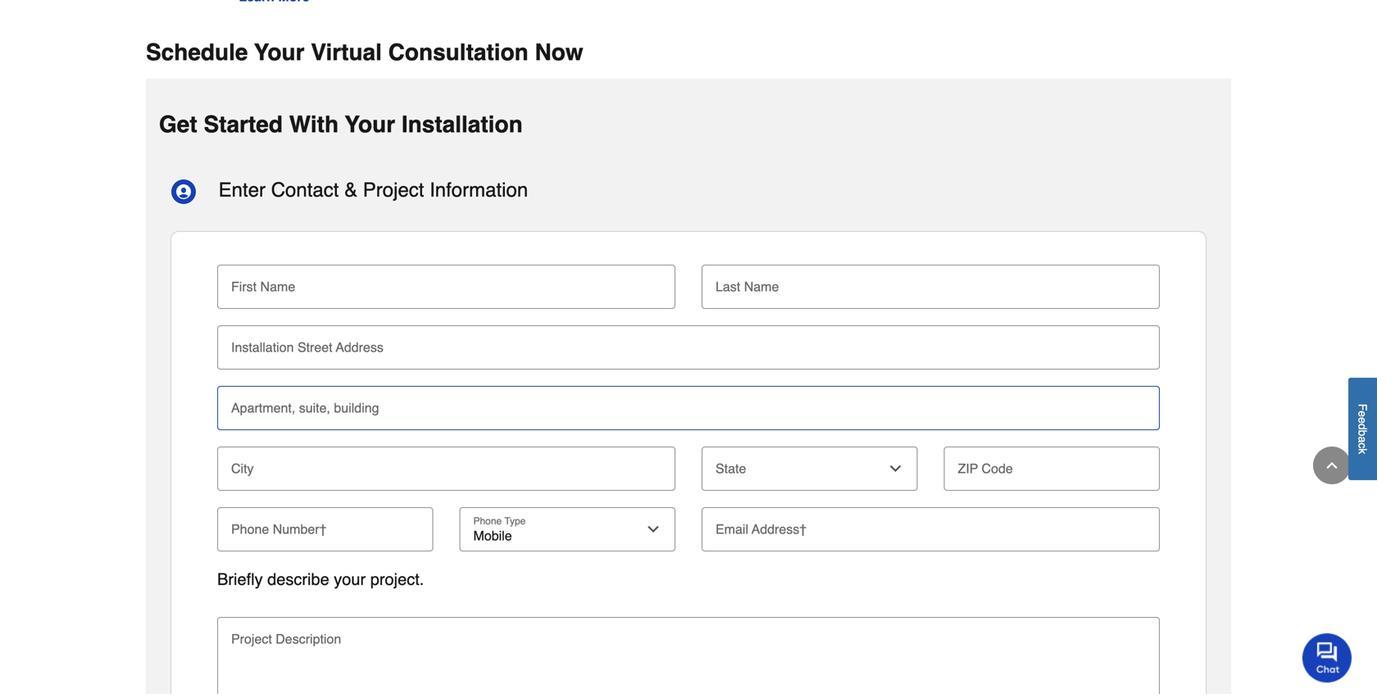 Task type: describe. For each thing, give the bounding box(es) containing it.
your
[[334, 570, 366, 589]]

Phone Number† text field
[[224, 507, 427, 543]]

contact and project information image
[[171, 179, 197, 205]]

city
[[231, 461, 254, 476]]

street
[[298, 340, 333, 355]]

0 vertical spatial installation
[[402, 112, 523, 138]]

briefly
[[217, 570, 263, 589]]

0 horizontal spatial installation
[[231, 340, 294, 355]]

phone number†
[[231, 522, 327, 537]]

last name
[[716, 279, 779, 294]]

0 vertical spatial your
[[254, 39, 305, 66]]

chevron up image
[[1324, 457, 1340, 474]]

scroll to top element
[[1313, 447, 1351, 484]]

f e e d b a c k button
[[1349, 378, 1377, 481]]

1 e from the top
[[1356, 411, 1369, 417]]

schedule your virtual consultation now
[[146, 39, 583, 66]]

contact
[[271, 179, 339, 201]]

b
[[1356, 430, 1369, 437]]

Apartment, suite, building text field
[[224, 386, 1153, 422]]

address†
[[752, 522, 807, 537]]

&
[[344, 179, 358, 201]]

suite,
[[299, 400, 330, 415]]

with
[[289, 112, 339, 138]]

virtual
[[311, 39, 382, 66]]

first
[[231, 279, 257, 294]]

get started with your installation
[[159, 112, 523, 138]]

installation street address
[[231, 340, 384, 355]]

now
[[535, 39, 583, 66]]

apartment, suite, building
[[231, 400, 379, 415]]

project description
[[231, 631, 341, 647]]

k
[[1356, 449, 1369, 454]]

description
[[276, 631, 341, 647]]

describe
[[267, 570, 329, 589]]

get
[[159, 112, 197, 138]]

City text field
[[224, 447, 669, 483]]

schedule
[[146, 39, 248, 66]]

Last Name text field
[[708, 265, 1153, 301]]

1 vertical spatial your
[[345, 112, 395, 138]]

ZIP Code text field
[[951, 447, 1153, 483]]

0 vertical spatial project
[[363, 179, 424, 201]]



Task type: locate. For each thing, give the bounding box(es) containing it.
c
[[1356, 443, 1369, 449]]

installation left street
[[231, 340, 294, 355]]

First Name text field
[[224, 265, 669, 301]]

Email Address† text field
[[708, 507, 1153, 543]]

e up b on the bottom right
[[1356, 417, 1369, 424]]

building
[[334, 400, 379, 415]]

enter
[[219, 179, 266, 201]]

f e e d b a c k
[[1356, 404, 1369, 454]]

installation up information
[[402, 112, 523, 138]]

Installation Street Address text field
[[224, 325, 1153, 361]]

your left virtual at the left top
[[254, 39, 305, 66]]

1 vertical spatial installation
[[231, 340, 294, 355]]

email address†
[[716, 522, 807, 537]]

briefly describe your project.
[[217, 570, 424, 589]]

a
[[1356, 437, 1369, 443]]

your right with
[[345, 112, 395, 138]]

started
[[204, 112, 283, 138]]

e up d
[[1356, 411, 1369, 417]]

1 name from the left
[[260, 279, 295, 294]]

0 horizontal spatial your
[[254, 39, 305, 66]]

1 horizontal spatial your
[[345, 112, 395, 138]]

f
[[1356, 404, 1369, 411]]

name for last name
[[744, 279, 779, 294]]

first name
[[231, 279, 295, 294]]

name right first in the top left of the page
[[260, 279, 295, 294]]

d
[[1356, 424, 1369, 430]]

2 name from the left
[[744, 279, 779, 294]]

chat invite button image
[[1303, 633, 1353, 683]]

1 horizontal spatial installation
[[402, 112, 523, 138]]

2 e from the top
[[1356, 417, 1369, 424]]

email
[[716, 522, 748, 537]]

0 horizontal spatial project
[[231, 631, 272, 647]]

1 horizontal spatial name
[[744, 279, 779, 294]]

project left description
[[231, 631, 272, 647]]

phone
[[231, 522, 269, 537]]

last
[[716, 279, 740, 294]]

installation
[[402, 112, 523, 138], [231, 340, 294, 355]]

1 vertical spatial project
[[231, 631, 272, 647]]

address
[[336, 340, 384, 355]]

information
[[430, 179, 528, 201]]

enter contact & project information
[[219, 179, 528, 201]]

your
[[254, 39, 305, 66], [345, 112, 395, 138]]

consultation
[[388, 39, 529, 66]]

1 horizontal spatial project
[[363, 179, 424, 201]]

apartment,
[[231, 400, 295, 415]]

e
[[1356, 411, 1369, 417], [1356, 417, 1369, 424]]

name for first name
[[260, 279, 295, 294]]

project
[[363, 179, 424, 201], [231, 631, 272, 647]]

name right last
[[744, 279, 779, 294]]

name
[[260, 279, 295, 294], [744, 279, 779, 294]]

Project Description text field
[[224, 640, 1153, 694]]

project right the '&'
[[363, 179, 424, 201]]

zip code
[[958, 461, 1013, 476]]

code
[[982, 461, 1013, 476]]

zip
[[958, 461, 978, 476]]

0 horizontal spatial name
[[260, 279, 295, 294]]

number†
[[273, 522, 327, 537]]

project.
[[370, 570, 424, 589]]



Task type: vqa. For each thing, say whether or not it's contained in the screenshot.
2nd 2 from the bottom of the page
no



